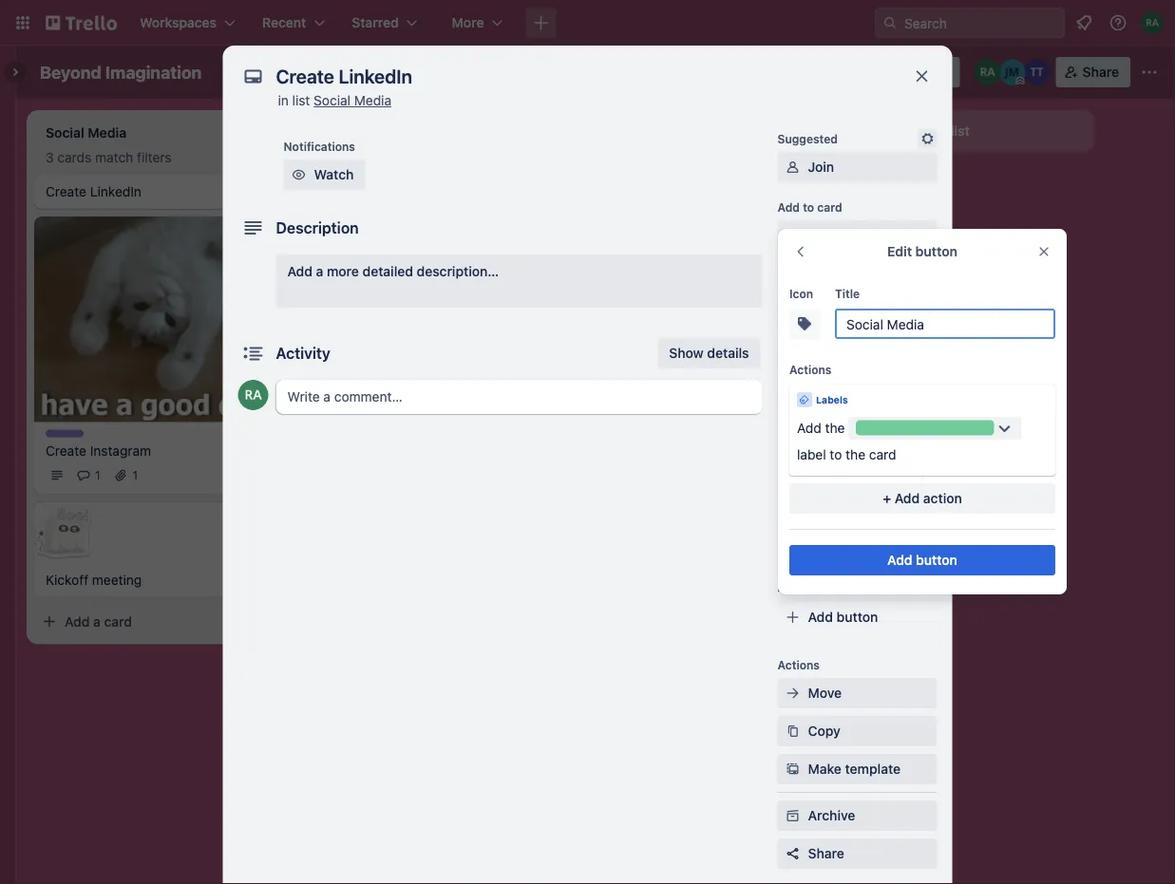 Task type: vqa. For each thing, say whether or not it's contained in the screenshot.
the settings in Workspace settings DROPDOWN BUTTON
no



Task type: describe. For each thing, give the bounding box(es) containing it.
3 cards match filters
[[46, 150, 172, 165]]

make template link
[[778, 755, 938, 785]]

social media link
[[314, 93, 392, 108]]

match
[[95, 150, 133, 165]]

dates
[[808, 342, 845, 357]]

sm image for checklist
[[784, 302, 803, 321]]

1 horizontal spatial a
[[316, 264, 324, 279]]

watch
[[314, 167, 354, 182]]

description
[[276, 219, 359, 237]]

board button
[[284, 57, 386, 87]]

social
[[314, 93, 351, 108]]

add a card button for match
[[34, 607, 247, 637]]

Board name text field
[[30, 57, 211, 87]]

add a card for matches
[[335, 245, 402, 260]]

0 vertical spatial power-
[[778, 505, 818, 518]]

in
[[278, 93, 289, 108]]

1 horizontal spatial 1
[[133, 469, 138, 482]]

0 vertical spatial add button
[[888, 553, 958, 568]]

add up return to previous screen image
[[778, 201, 800, 214]]

custom
[[808, 456, 857, 471]]

0 notifications image
[[1073, 11, 1096, 34]]

labels
[[816, 394, 848, 405]]

custom fields
[[808, 456, 898, 471]]

label
[[797, 447, 827, 463]]

imagination
[[105, 62, 202, 82]]

0 vertical spatial share button
[[1057, 57, 1131, 87]]

create instagram
[[46, 443, 151, 459]]

card down the 'meeting'
[[104, 614, 132, 630]]

0 horizontal spatial share button
[[778, 839, 938, 870]]

dates button
[[778, 335, 938, 365]]

1 vertical spatial actions
[[778, 659, 820, 672]]

linkedin
[[90, 184, 142, 200]]

create instagram link
[[46, 441, 266, 460]]

beyond imagination
[[40, 62, 202, 82]]

+ add action
[[883, 491, 963, 507]]

edit button
[[888, 244, 958, 259]]

0 vertical spatial ups
[[818, 505, 840, 518]]

title
[[835, 287, 860, 300]]

attachment button
[[778, 373, 938, 403]]

clear all
[[902, 64, 953, 80]]

kickoff meeting
[[46, 572, 142, 588]]

make template
[[808, 762, 901, 778]]

activity
[[276, 345, 331, 363]]

show
[[670, 346, 704, 361]]

create linkedin
[[46, 184, 142, 200]]

notifications
[[284, 140, 355, 153]]

1 vertical spatial power-
[[837, 532, 882, 547]]

create from template… image for 1 card matches filters
[[525, 245, 540, 260]]

add down kickoff
[[65, 614, 90, 630]]

more
[[327, 264, 359, 279]]

sm image for move
[[784, 684, 803, 703]]

add the
[[797, 421, 845, 436]]

add down add power-ups
[[888, 553, 913, 568]]

move
[[808, 686, 842, 701]]

archive link
[[778, 801, 938, 832]]

jeremy miller (jeremymiller198) image
[[1000, 59, 1026, 86]]

Write a comment text field
[[276, 380, 763, 414]]

star or unstar board image
[[223, 65, 238, 80]]

automation
[[778, 581, 843, 594]]

thoughts
[[316, 183, 368, 197]]

to for label
[[830, 447, 843, 463]]

create from template… image for 3 cards match filters
[[255, 614, 270, 630]]

0 vertical spatial add button button
[[790, 546, 1056, 576]]

card right create from template… image
[[818, 201, 843, 214]]

add a card button for matches
[[304, 238, 517, 268]]

thinking link
[[316, 194, 536, 213]]

thoughts thinking
[[316, 183, 368, 211]]

1 vertical spatial add button button
[[778, 603, 938, 633]]

archive
[[808, 808, 856, 824]]

terry turtle (terryturtle) image
[[1024, 59, 1051, 86]]

a for 1 card matches filters
[[363, 245, 371, 260]]

all
[[939, 64, 953, 80]]

button for the top add button button
[[916, 553, 958, 568]]

add another list button
[[836, 110, 1095, 152]]

cards
[[57, 150, 92, 165]]

join
[[808, 159, 835, 175]]

create from template… image
[[795, 192, 810, 207]]

icon
[[790, 287, 814, 300]]

1 vertical spatial ruby anderson (rubyanderson7) image
[[238, 380, 269, 411]]

action
[[924, 491, 963, 507]]

1 horizontal spatial ruby anderson (rubyanderson7) image
[[975, 59, 1002, 86]]

show details
[[670, 346, 749, 361]]

edit
[[888, 244, 913, 259]]

media
[[354, 93, 392, 108]]

0 horizontal spatial 1
[[95, 469, 100, 482]]

sm image for archive
[[784, 807, 803, 826]]

show menu image
[[1141, 63, 1160, 82]]

copy
[[808, 724, 841, 739]]

sm image for make template
[[784, 760, 803, 779]]

cover link
[[778, 411, 938, 441]]

checklist link
[[778, 297, 938, 327]]

show details link
[[658, 338, 761, 369]]

add power-ups
[[808, 532, 907, 547]]



Task type: locate. For each thing, give the bounding box(es) containing it.
create down cards
[[46, 184, 86, 200]]

1 horizontal spatial power-
[[837, 532, 882, 547]]

0 horizontal spatial create from template… image
[[255, 614, 270, 630]]

in list social media
[[278, 93, 392, 108]]

filters
[[137, 150, 172, 165], [412, 150, 447, 165]]

add
[[871, 123, 896, 139], [778, 201, 800, 214], [335, 245, 360, 260], [288, 264, 313, 279], [797, 421, 822, 436], [895, 491, 920, 507], [808, 532, 834, 547], [888, 553, 913, 568], [808, 610, 834, 625], [65, 614, 90, 630]]

sm image
[[784, 226, 803, 245], [784, 302, 803, 321], [784, 416, 803, 435], [784, 722, 803, 741], [784, 760, 803, 779]]

create board or workspace image
[[532, 13, 551, 32]]

watch button
[[284, 160, 365, 190]]

the
[[826, 421, 845, 436], [846, 447, 866, 463]]

0 horizontal spatial the
[[826, 421, 845, 436]]

button right edit
[[916, 244, 958, 259]]

list
[[292, 93, 310, 108], [951, 123, 970, 139]]

sm image
[[744, 57, 771, 84], [919, 129, 938, 148], [784, 158, 803, 177], [289, 165, 308, 184], [796, 315, 815, 334], [784, 684, 803, 703], [784, 807, 803, 826]]

0 horizontal spatial share
[[808, 846, 845, 862]]

filters for 1 card matches filters
[[412, 150, 447, 165]]

color: purple, title: none image
[[46, 430, 84, 438]]

add a card button down kickoff meeting link
[[34, 607, 247, 637]]

Search field
[[898, 9, 1065, 37]]

sm image left the copy
[[784, 722, 803, 741]]

add button button down + add action
[[790, 546, 1056, 576]]

1 horizontal spatial list
[[951, 123, 970, 139]]

members link
[[778, 221, 938, 251]]

add another list
[[871, 123, 970, 139]]

1 vertical spatial add a card button
[[34, 607, 247, 637]]

1 horizontal spatial ups
[[882, 532, 907, 547]]

another
[[899, 123, 948, 139]]

board
[[316, 64, 353, 80]]

share button down 0 notifications "image"
[[1057, 57, 1131, 87]]

1 vertical spatial ups
[[882, 532, 907, 547]]

ups down +
[[882, 532, 907, 547]]

1 vertical spatial share
[[808, 846, 845, 862]]

0 horizontal spatial ruby anderson (rubyanderson7) image
[[238, 380, 269, 411]]

create from template… image
[[525, 245, 540, 260], [255, 614, 270, 630]]

1 vertical spatial add a card
[[65, 614, 132, 630]]

1 vertical spatial list
[[951, 123, 970, 139]]

create linkedin link
[[46, 182, 266, 202]]

add a card button
[[304, 238, 517, 268], [34, 607, 247, 637]]

card
[[325, 150, 352, 165], [818, 201, 843, 214], [374, 245, 402, 260], [870, 447, 897, 463], [104, 614, 132, 630]]

card up watch
[[325, 150, 352, 165]]

template
[[846, 762, 901, 778]]

1 down 'instagram'
[[133, 469, 138, 482]]

1 horizontal spatial filters
[[412, 150, 447, 165]]

add a card up the detailed
[[335, 245, 402, 260]]

share for share "button" to the top
[[1083, 64, 1120, 80]]

sm image inside make template link
[[784, 760, 803, 779]]

0 horizontal spatial add a card
[[65, 614, 132, 630]]

filters up create linkedin link
[[137, 150, 172, 165]]

add up the more
[[335, 245, 360, 260]]

to for add
[[803, 201, 815, 214]]

1 horizontal spatial add button
[[888, 553, 958, 568]]

1 horizontal spatial to
[[830, 447, 843, 463]]

1 vertical spatial to
[[830, 447, 843, 463]]

to
[[803, 201, 815, 214], [830, 447, 843, 463]]

add up label
[[797, 421, 822, 436]]

0 vertical spatial ruby anderson (rubyanderson7) image
[[975, 59, 1002, 86]]

make
[[808, 762, 842, 778]]

a down kickoff meeting
[[93, 614, 101, 630]]

checklist
[[808, 304, 867, 319]]

detailed
[[363, 264, 413, 279]]

add button down + add action
[[888, 553, 958, 568]]

share down archive
[[808, 846, 845, 862]]

sm image inside the members link
[[784, 226, 803, 245]]

sm image left cover
[[784, 416, 803, 435]]

primary element
[[0, 0, 1176, 46]]

1 horizontal spatial the
[[846, 447, 866, 463]]

add a card for match
[[65, 614, 132, 630]]

1 horizontal spatial create from template… image
[[525, 245, 540, 260]]

actions
[[790, 363, 832, 376], [778, 659, 820, 672]]

4 sm image from the top
[[784, 722, 803, 741]]

copy link
[[778, 717, 938, 747]]

create
[[46, 184, 86, 200], [46, 443, 86, 459]]

attachment
[[808, 380, 882, 395]]

share left the show menu image
[[1083, 64, 1120, 80]]

button down automation
[[837, 610, 879, 625]]

sm image inside watch button
[[289, 165, 308, 184]]

sm image inside copy link
[[784, 722, 803, 741]]

1 up watch
[[316, 150, 322, 165]]

to up 'members'
[[803, 201, 815, 214]]

sm image left 'make'
[[784, 760, 803, 779]]

0 horizontal spatial filters
[[137, 150, 172, 165]]

clear all button
[[895, 57, 961, 87]]

kickoff meeting link
[[46, 571, 266, 590]]

sm image down icon
[[784, 302, 803, 321]]

sm image inside checklist 'link'
[[784, 302, 803, 321]]

filters up thinking link
[[412, 150, 447, 165]]

members
[[808, 228, 867, 243]]

power- down power-ups
[[837, 532, 882, 547]]

add a card button down thinking link
[[304, 238, 517, 268]]

0 vertical spatial create
[[46, 184, 86, 200]]

0 horizontal spatial add a card button
[[34, 607, 247, 637]]

sm image for copy
[[784, 722, 803, 741]]

ups inside add power-ups link
[[882, 532, 907, 547]]

sm image for members
[[784, 226, 803, 245]]

1 sm image from the top
[[784, 226, 803, 245]]

None text field
[[267, 59, 894, 93]]

power-ups
[[778, 505, 840, 518]]

button down the action
[[916, 553, 958, 568]]

1 vertical spatial create
[[46, 443, 86, 459]]

share button down the archive link
[[778, 839, 938, 870]]

add to card
[[778, 201, 843, 214]]

power-
[[778, 505, 818, 518], [837, 532, 882, 547]]

ruby anderson (rubyanderson7) image
[[1142, 11, 1164, 34]]

a for 3 cards match filters
[[93, 614, 101, 630]]

add a more detailed description…
[[288, 264, 499, 279]]

cover
[[808, 418, 845, 433]]

1 vertical spatial add button
[[808, 610, 879, 625]]

2 create from the top
[[46, 443, 86, 459]]

fields
[[861, 456, 898, 471]]

sm image down add to card
[[784, 226, 803, 245]]

add button
[[888, 553, 958, 568], [808, 610, 879, 625]]

2 horizontal spatial 1
[[316, 150, 322, 165]]

add right +
[[895, 491, 920, 507]]

ups up add power-ups
[[818, 505, 840, 518]]

list right in
[[292, 93, 310, 108]]

beyond
[[40, 62, 101, 82]]

description…
[[417, 264, 499, 279]]

to right label
[[830, 447, 843, 463]]

add button down automation
[[808, 610, 879, 625]]

0 horizontal spatial add button
[[808, 610, 879, 625]]

add a more detailed description… link
[[276, 255, 763, 308]]

card up the detailed
[[374, 245, 402, 260]]

add a card
[[335, 245, 402, 260], [65, 614, 132, 630]]

add down automation
[[808, 610, 834, 625]]

a
[[363, 245, 371, 260], [316, 264, 324, 279], [93, 614, 101, 630]]

label to the card
[[797, 447, 897, 463]]

matches
[[356, 150, 409, 165]]

1 horizontal spatial share
[[1083, 64, 1120, 80]]

kickoff
[[46, 572, 89, 588]]

terry turtle (terryturtle) image
[[247, 464, 270, 487]]

1 filters from the left
[[137, 150, 172, 165]]

ruby anderson (rubyanderson7) image
[[975, 59, 1002, 86], [238, 380, 269, 411]]

+
[[883, 491, 892, 507]]

close popover image
[[1037, 244, 1052, 259]]

1 vertical spatial the
[[846, 447, 866, 463]]

1 vertical spatial button
[[916, 553, 958, 568]]

1 vertical spatial share button
[[778, 839, 938, 870]]

add down power-ups
[[808, 532, 834, 547]]

2 sm image from the top
[[784, 302, 803, 321]]

thinking
[[316, 195, 368, 211]]

suggested
[[778, 132, 838, 145]]

sm image inside join link
[[784, 158, 803, 177]]

ruby anderson (rubyanderson7) image right all
[[975, 59, 1002, 86]]

5 sm image from the top
[[784, 760, 803, 779]]

actions down dates
[[790, 363, 832, 376]]

0 vertical spatial button
[[916, 244, 958, 259]]

1 horizontal spatial add a card button
[[304, 238, 517, 268]]

0 horizontal spatial power-
[[778, 505, 818, 518]]

2 vertical spatial button
[[837, 610, 879, 625]]

sm image inside move link
[[784, 684, 803, 703]]

3 sm image from the top
[[784, 416, 803, 435]]

create down color: purple, title: none 'image'
[[46, 443, 86, 459]]

a up the detailed
[[363, 245, 371, 260]]

meeting
[[92, 572, 142, 588]]

0 horizontal spatial a
[[93, 614, 101, 630]]

back to home image
[[46, 8, 117, 38]]

1 vertical spatial a
[[316, 264, 324, 279]]

list right another
[[951, 123, 970, 139]]

1 vertical spatial create from template… image
[[255, 614, 270, 630]]

0 vertical spatial the
[[826, 421, 845, 436]]

0 vertical spatial add a card button
[[304, 238, 517, 268]]

sm image inside the archive link
[[784, 807, 803, 826]]

search image
[[883, 15, 898, 30]]

add button button
[[790, 546, 1056, 576], [778, 603, 938, 633]]

Add label… text field
[[835, 309, 1056, 339]]

1 horizontal spatial share button
[[1057, 57, 1131, 87]]

list inside add another list button
[[951, 123, 970, 139]]

share for the left share "button"
[[808, 846, 845, 862]]

color: bold red, title: "thoughts" element
[[316, 182, 368, 197]]

create for create instagram
[[46, 443, 86, 459]]

workspace visible image
[[257, 65, 272, 80]]

1
[[316, 150, 322, 165], [95, 469, 100, 482], [133, 469, 138, 482]]

2 filters from the left
[[412, 150, 447, 165]]

sm image for cover
[[784, 416, 803, 435]]

0 vertical spatial add a card
[[335, 245, 402, 260]]

0 vertical spatial list
[[292, 93, 310, 108]]

filters for 3 cards match filters
[[137, 150, 172, 165]]

add a card down kickoff meeting
[[65, 614, 132, 630]]

0 vertical spatial actions
[[790, 363, 832, 376]]

power- down label
[[778, 505, 818, 518]]

0 vertical spatial to
[[803, 201, 815, 214]]

1 card matches filters
[[316, 150, 447, 165]]

color: green, title: none image
[[857, 420, 995, 436]]

1 create from the top
[[46, 184, 86, 200]]

open information menu image
[[1109, 13, 1128, 32]]

a left the more
[[316, 264, 324, 279]]

actions up 'move'
[[778, 659, 820, 672]]

0 vertical spatial create from template… image
[[525, 245, 540, 260]]

1 horizontal spatial add a card
[[335, 245, 402, 260]]

add left another
[[871, 123, 896, 139]]

add button button down automation
[[778, 603, 938, 633]]

clear
[[902, 64, 935, 80]]

sm image for suggested
[[919, 129, 938, 148]]

1 down create instagram
[[95, 469, 100, 482]]

2 vertical spatial a
[[93, 614, 101, 630]]

details
[[708, 346, 749, 361]]

0 horizontal spatial ups
[[818, 505, 840, 518]]

ups
[[818, 505, 840, 518], [882, 532, 907, 547]]

switch to… image
[[13, 13, 32, 32]]

3
[[46, 150, 54, 165]]

ruby anderson (rubyanderson7) image up terry turtle (terryturtle) icon
[[238, 380, 269, 411]]

labels image
[[784, 264, 803, 283]]

sm image for join
[[784, 158, 803, 177]]

share button
[[1057, 57, 1131, 87], [778, 839, 938, 870]]

move link
[[778, 679, 938, 709]]

sm image for watch
[[289, 165, 308, 184]]

0 vertical spatial a
[[363, 245, 371, 260]]

join link
[[778, 152, 938, 182]]

0 horizontal spatial to
[[803, 201, 815, 214]]

0 horizontal spatial list
[[292, 93, 310, 108]]

custom fields button
[[778, 454, 938, 473]]

share
[[1083, 64, 1120, 80], [808, 846, 845, 862]]

add power-ups link
[[778, 525, 938, 555]]

button for bottom add button button
[[837, 610, 879, 625]]

card down 'cover' link
[[870, 447, 897, 463]]

create for create linkedin
[[46, 184, 86, 200]]

instagram
[[90, 443, 151, 459]]

return to previous screen image
[[794, 244, 809, 259]]

sm image inside 'cover' link
[[784, 416, 803, 435]]

add left the more
[[288, 264, 313, 279]]

0 vertical spatial share
[[1083, 64, 1120, 80]]

2 horizontal spatial a
[[363, 245, 371, 260]]



